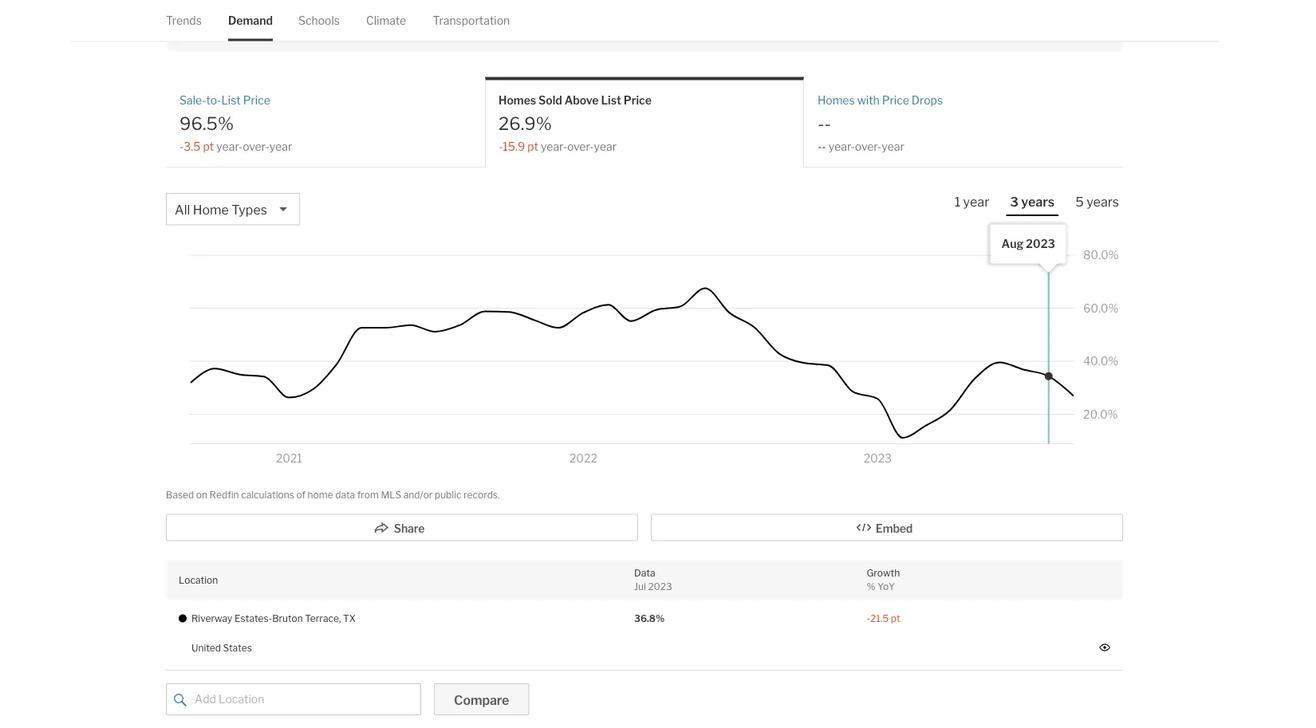 Task type: describe. For each thing, give the bounding box(es) containing it.
pt inside sale-to-list price 96.5% -3.5 pt year-over-year
[[203, 139, 214, 153]]

year- for 96.5%
[[216, 139, 243, 153]]

26.9% inside homes sold above list price 26.9% -15.9 pt year-over-year
[[499, 113, 552, 134]]

1 vertical spatial 26.9%
[[634, 613, 665, 625]]

homes for 26.9%
[[499, 94, 536, 107]]

5
[[1076, 194, 1084, 209]]

transportation link
[[433, 0, 510, 41]]

above
[[565, 94, 599, 107]]

cities
[[277, 17, 305, 31]]

year inside button
[[964, 194, 990, 209]]

- inside homes sold above list price 26.9% -15.9 pt year-over-year
[[499, 139, 503, 153]]

data
[[335, 489, 355, 501]]

nearby
[[238, 17, 275, 31]]

with
[[858, 94, 880, 107]]

years for 3 years
[[1022, 194, 1055, 209]]

calculations
[[241, 489, 294, 501]]

on
[[196, 489, 208, 501]]

growth % yoy
[[867, 568, 900, 593]]

terrace,
[[305, 613, 341, 625]]

see more nearby cities and neighborhoods
[[186, 17, 408, 31]]

riverway estates-bruton terrace, tx
[[192, 613, 356, 625]]

compare button
[[434, 684, 529, 716]]

location
[[179, 574, 218, 586]]

3 years
[[1011, 194, 1055, 209]]

and/or
[[404, 489, 433, 501]]

tx
[[343, 613, 356, 625]]

sale-
[[180, 94, 206, 107]]

estates-
[[235, 613, 272, 625]]

list inside sale-to-list price 96.5% -3.5 pt year-over-year
[[221, 94, 241, 107]]

sale-to-list price 96.5% -3.5 pt year-over-year
[[180, 94, 292, 153]]

from
[[357, 489, 379, 501]]

data
[[634, 568, 656, 579]]

over- for 96.5%
[[243, 139, 269, 153]]

over- inside homes sold above list price 26.9% -15.9 pt year-over-year
[[567, 139, 594, 153]]

15.9 inside homes sold above list price 26.9% -15.9 pt year-over-year
[[503, 139, 525, 153]]

schools link
[[298, 0, 340, 41]]

sold
[[539, 94, 563, 107]]

yoy
[[878, 581, 896, 593]]

1 year
[[955, 194, 990, 209]]

data sep 2023
[[634, 568, 678, 593]]

3 years button
[[1007, 193, 1059, 216]]

1 year button
[[951, 193, 994, 215]]

price inside sale-to-list price 96.5% -3.5 pt year-over-year
[[243, 94, 270, 107]]

united
[[192, 642, 221, 654]]

pt inside homes sold above list price 26.9% -15.9 pt year-over-year
[[528, 139, 539, 153]]

types
[[232, 202, 267, 217]]

growth
[[867, 568, 900, 579]]

price inside homes with price drops -- -- year-over-year
[[882, 94, 910, 107]]

over- for --
[[855, 139, 882, 153]]

home
[[193, 202, 229, 217]]

and
[[308, 17, 327, 31]]

all home types
[[175, 202, 267, 217]]

year- for --
[[829, 139, 855, 153]]

year inside homes with price drops -- -- year-over-year
[[882, 139, 905, 153]]

homes sold above list price 26.9% -15.9 pt year-over-year
[[499, 94, 652, 153]]

bruton
[[272, 613, 303, 625]]

of
[[296, 489, 306, 501]]

transportation
[[433, 14, 510, 27]]

wrapper image
[[174, 694, 187, 707]]

1 horizontal spatial 15.9
[[871, 613, 890, 625]]



Task type: locate. For each thing, give the bounding box(es) containing it.
1
[[955, 194, 961, 209]]

%
[[867, 581, 876, 593]]

homes left sold on the left top of page
[[499, 94, 536, 107]]

1 homes from the left
[[499, 94, 536, 107]]

home
[[308, 489, 333, 501]]

2 list from the left
[[601, 94, 622, 107]]

demand
[[228, 14, 273, 27]]

based on redfin calculations of home data from mls and/or public records.
[[166, 489, 500, 501]]

2 years from the left
[[1087, 194, 1120, 209]]

15.9
[[503, 139, 525, 153], [871, 613, 890, 625]]

redfin
[[210, 489, 239, 501]]

states
[[223, 642, 252, 654]]

year
[[269, 139, 292, 153], [594, 139, 617, 153], [882, 139, 905, 153], [964, 194, 990, 209]]

0 horizontal spatial homes
[[499, 94, 536, 107]]

years for 5 years
[[1087, 194, 1120, 209]]

year- inside sale-to-list price 96.5% -3.5 pt year-over-year
[[216, 139, 243, 153]]

1 vertical spatial 15.9
[[871, 613, 890, 625]]

26.9%
[[499, 113, 552, 134], [634, 613, 665, 625]]

1 over- from the left
[[243, 139, 269, 153]]

list
[[221, 94, 241, 107], [601, 94, 622, 107]]

share button
[[166, 514, 638, 541]]

over-
[[243, 139, 269, 153], [567, 139, 594, 153], [855, 139, 882, 153]]

homes for -
[[818, 94, 855, 107]]

3 over- from the left
[[855, 139, 882, 153]]

year- inside homes with price drops -- -- year-over-year
[[829, 139, 855, 153]]

1 horizontal spatial years
[[1087, 194, 1120, 209]]

over- inside homes with price drops -- -- year-over-year
[[855, 139, 882, 153]]

homes inside homes sold above list price 26.9% -15.9 pt year-over-year
[[499, 94, 536, 107]]

sep
[[634, 581, 652, 593]]

see more nearby cities and neighborhoods button
[[185, 17, 409, 31]]

1 horizontal spatial homes
[[818, 94, 855, 107]]

1 years from the left
[[1022, 194, 1055, 209]]

2 horizontal spatial pt
[[892, 613, 901, 625]]

0 horizontal spatial 15.9
[[503, 139, 525, 153]]

list up 96.5%
[[221, 94, 241, 107]]

pt
[[203, 139, 214, 153], [528, 139, 539, 153], [892, 613, 901, 625]]

drops
[[912, 94, 943, 107]]

embed
[[876, 522, 913, 536]]

price right 'to-'
[[243, 94, 270, 107]]

- inside sale-to-list price 96.5% -3.5 pt year-over-year
[[180, 139, 184, 153]]

26.9% down sep
[[634, 613, 665, 625]]

years right 5
[[1087, 194, 1120, 209]]

2 price from the left
[[624, 94, 652, 107]]

3 price from the left
[[882, 94, 910, 107]]

1 horizontal spatial over-
[[567, 139, 594, 153]]

year inside sale-to-list price 96.5% -3.5 pt year-over-year
[[269, 139, 292, 153]]

riverway
[[192, 613, 233, 625]]

demand link
[[228, 0, 273, 41]]

1 horizontal spatial list
[[601, 94, 622, 107]]

1 horizontal spatial year-
[[541, 139, 567, 153]]

3 year- from the left
[[829, 139, 855, 153]]

2 horizontal spatial over-
[[855, 139, 882, 153]]

share
[[394, 522, 425, 536]]

0 horizontal spatial year-
[[216, 139, 243, 153]]

compare
[[454, 693, 509, 708]]

2 over- from the left
[[567, 139, 594, 153]]

1 list from the left
[[221, 94, 241, 107]]

price right above
[[624, 94, 652, 107]]

0 horizontal spatial list
[[221, 94, 241, 107]]

all
[[175, 202, 190, 217]]

5 years button
[[1072, 193, 1124, 215]]

3
[[1011, 194, 1019, 209]]

2023
[[654, 581, 678, 593]]

neighborhoods
[[329, 17, 408, 31]]

year inside homes sold above list price 26.9% -15.9 pt year-over-year
[[594, 139, 617, 153]]

public
[[435, 489, 462, 501]]

list inside homes sold above list price 26.9% -15.9 pt year-over-year
[[601, 94, 622, 107]]

embed button
[[651, 514, 1124, 541]]

-15.9 pt
[[867, 613, 901, 625]]

price right with
[[882, 94, 910, 107]]

homes with price drops -- -- year-over-year
[[818, 94, 943, 153]]

1 horizontal spatial price
[[624, 94, 652, 107]]

1 price from the left
[[243, 94, 270, 107]]

homes
[[499, 94, 536, 107], [818, 94, 855, 107]]

trends link
[[166, 0, 202, 41]]

to-
[[206, 94, 221, 107]]

climate
[[366, 14, 406, 27]]

years inside 3 years button
[[1022, 194, 1055, 209]]

records.
[[464, 489, 500, 501]]

26.9% down sold on the left top of page
[[499, 113, 552, 134]]

-
[[818, 113, 825, 134], [825, 113, 831, 134], [180, 139, 184, 153], [499, 139, 503, 153], [818, 139, 822, 153], [822, 139, 827, 153], [867, 613, 871, 625]]

over- inside sale-to-list price 96.5% -3.5 pt year-over-year
[[243, 139, 269, 153]]

years
[[1022, 194, 1055, 209], [1087, 194, 1120, 209]]

trends
[[166, 14, 202, 27]]

price
[[243, 94, 270, 107], [624, 94, 652, 107], [882, 94, 910, 107]]

united states
[[192, 642, 252, 654]]

homes inside homes with price drops -- -- year-over-year
[[818, 94, 855, 107]]

Add Location search field
[[166, 684, 421, 716]]

over- down with
[[855, 139, 882, 153]]

mls
[[381, 489, 402, 501]]

1 horizontal spatial 26.9%
[[634, 613, 665, 625]]

1 year- from the left
[[216, 139, 243, 153]]

0 horizontal spatial price
[[243, 94, 270, 107]]

based
[[166, 489, 194, 501]]

2 year- from the left
[[541, 139, 567, 153]]

year-
[[216, 139, 243, 153], [541, 139, 567, 153], [829, 139, 855, 153]]

1 horizontal spatial pt
[[528, 139, 539, 153]]

0 vertical spatial 26.9%
[[499, 113, 552, 134]]

years right 3
[[1022, 194, 1055, 209]]

0 horizontal spatial 26.9%
[[499, 113, 552, 134]]

years inside 5 years button
[[1087, 194, 1120, 209]]

2 horizontal spatial price
[[882, 94, 910, 107]]

climate link
[[366, 0, 406, 41]]

list right above
[[601, 94, 622, 107]]

year- inside homes sold above list price 26.9% -15.9 pt year-over-year
[[541, 139, 567, 153]]

see
[[186, 17, 206, 31]]

5 years
[[1076, 194, 1120, 209]]

96.5%
[[180, 113, 234, 134]]

over- down above
[[567, 139, 594, 153]]

3.5
[[184, 139, 201, 153]]

schools
[[298, 14, 340, 27]]

2 horizontal spatial year-
[[829, 139, 855, 153]]

more
[[208, 17, 236, 31]]

0 horizontal spatial pt
[[203, 139, 214, 153]]

over- up types
[[243, 139, 269, 153]]

homes left with
[[818, 94, 855, 107]]

price inside homes sold above list price 26.9% -15.9 pt year-over-year
[[624, 94, 652, 107]]

2 homes from the left
[[818, 94, 855, 107]]

0 horizontal spatial years
[[1022, 194, 1055, 209]]

0 horizontal spatial over-
[[243, 139, 269, 153]]

0 vertical spatial 15.9
[[503, 139, 525, 153]]



Task type: vqa. For each thing, say whether or not it's contained in the screenshot.


